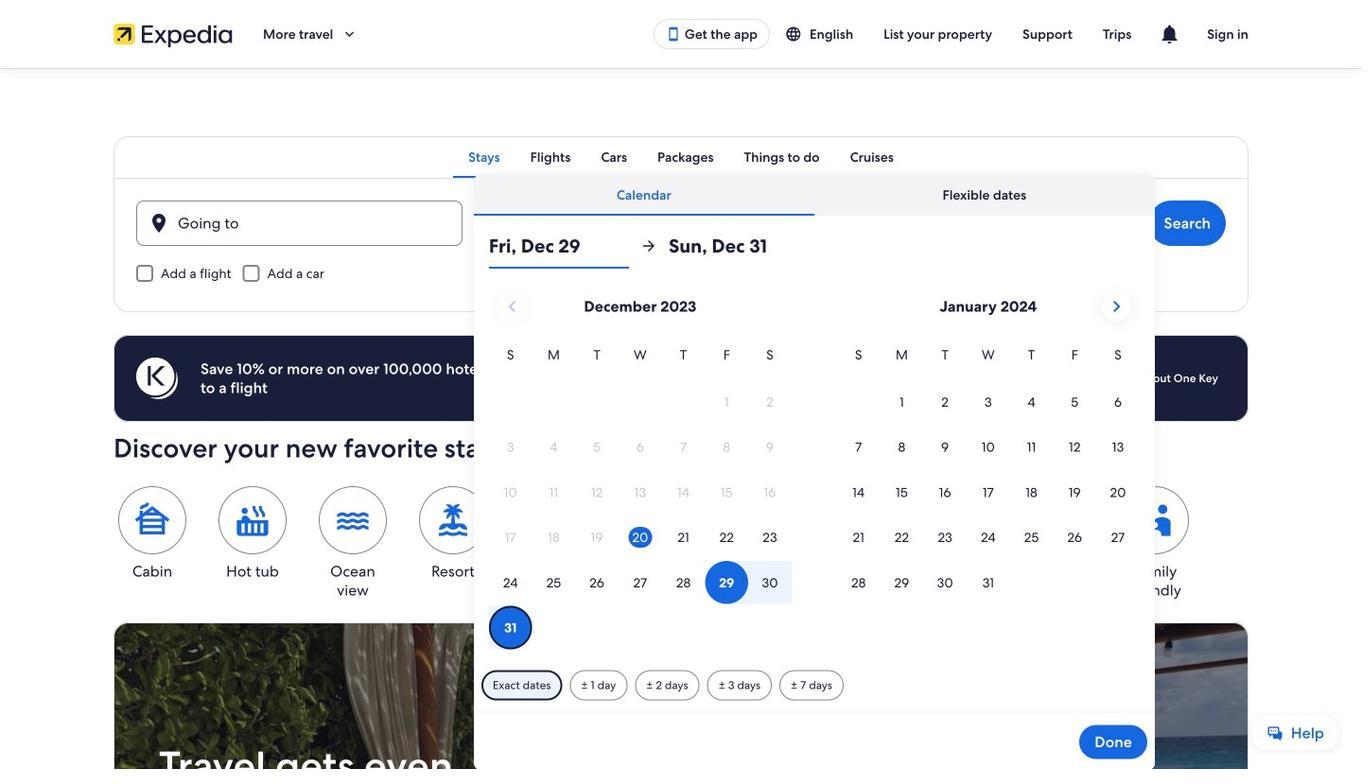 Task type: describe. For each thing, give the bounding box(es) containing it.
next month image
[[1106, 295, 1129, 318]]

expedia logo image
[[114, 21, 233, 47]]

small image
[[786, 26, 810, 43]]

communication center icon image
[[1159, 23, 1181, 45]]

january 2024 element
[[838, 345, 1140, 606]]



Task type: locate. For each thing, give the bounding box(es) containing it.
directional image
[[641, 238, 658, 255]]

today element
[[629, 527, 652, 548]]

more travel image
[[341, 26, 358, 43]]

previous month image
[[501, 295, 524, 318]]

tab list
[[114, 136, 1249, 178], [474, 174, 1156, 216]]

travel sale activities deals image
[[114, 623, 1249, 770]]

application
[[489, 284, 1140, 652]]

main content
[[0, 68, 1363, 770]]

december 2023 element
[[489, 345, 792, 652]]

download the app button image
[[666, 27, 681, 42]]



Task type: vqa. For each thing, say whether or not it's contained in the screenshot.
MAY inside As always, I enjoyed my stay at the Candler. I love staying here because it feels homey. I was happy to see from familiar faces (Jonathan) and as always the staff is super friendly and accommodating to my needs. The Candler is definitely my go-to hotel when I visit the A! Stayed 3 nights in May 2021
no



